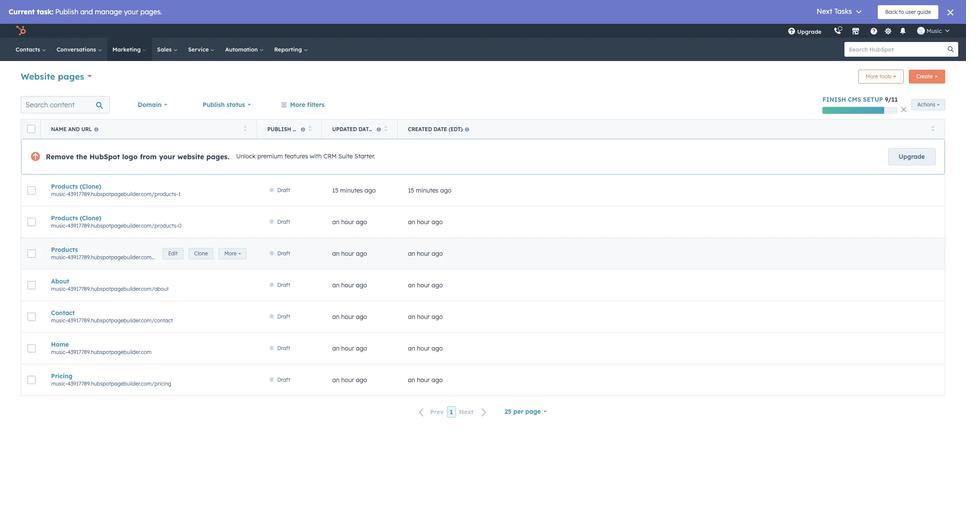 Task type: describe. For each thing, give the bounding box(es) containing it.
updated
[[332, 126, 357, 132]]

marketplaces image
[[852, 28, 860, 36]]

menu containing music
[[782, 24, 956, 38]]

actions
[[918, 101, 936, 108]]

contacts link
[[10, 38, 51, 61]]

prev button
[[414, 407, 447, 418]]

next
[[459, 408, 474, 416]]

name and url
[[51, 126, 92, 132]]

created date (edt) button
[[398, 119, 946, 139]]

press to sort. image for publish status
[[308, 125, 312, 131]]

publish status button
[[257, 119, 322, 139]]

name
[[51, 126, 67, 132]]

products for an hour ago
[[51, 214, 78, 222]]

1 button
[[447, 407, 456, 418]]

actions button
[[912, 99, 946, 110]]

press to sort. image for created date (edt)
[[932, 125, 935, 131]]

finish cms setup 9 / 11
[[823, 96, 898, 103]]

43917789.hubspotpagebuilder.com
[[67, 349, 152, 355]]

contacts
[[16, 46, 42, 53]]

about music-43917789.hubspotpagebuilder.com/about
[[51, 278, 169, 292]]

edit
[[168, 250, 178, 257]]

pricing link
[[51, 372, 247, 380]]

url
[[81, 126, 92, 132]]

press to sort. element for created date (edt)
[[932, 125, 935, 133]]

9
[[885, 96, 889, 103]]

features
[[285, 152, 308, 160]]

1 inside button
[[450, 408, 453, 416]]

draft for about music-43917789.hubspotpagebuilder.com/about
[[278, 282, 290, 288]]

products (clone) link for 15
[[51, 183, 247, 190]]

music button
[[913, 24, 955, 38]]

hubspot image
[[16, 26, 26, 36]]

the
[[76, 152, 87, 161]]

1 inside products (clone) music-43917789.hubspotpagebuilder.com/products-1
[[178, 191, 181, 197]]

products (clone) music-43917789.hubspotpagebuilder.com/products-1
[[51, 183, 181, 197]]

pages
[[58, 71, 84, 82]]

music- for home
[[51, 349, 67, 355]]

search button
[[944, 42, 959, 57]]

from
[[140, 152, 157, 161]]

website pages
[[21, 71, 84, 82]]

service
[[188, 46, 211, 53]]

publish status for publish status button
[[268, 126, 313, 132]]

1 15 from the left
[[332, 187, 339, 194]]

pricing music-43917789.hubspotpagebuilder.com/pricing
[[51, 372, 171, 387]]

finish cms setup button
[[823, 96, 884, 103]]

products for 15 minutes ago
[[51, 183, 78, 190]]

press to sort. element for name and url
[[244, 125, 247, 133]]

2 15 from the left
[[408, 187, 414, 194]]

remove
[[46, 152, 74, 161]]

press to sort. image for updated date (edt)
[[384, 125, 387, 131]]

about
[[51, 278, 69, 285]]

domain button
[[132, 96, 173, 113]]

reporting link
[[269, 38, 313, 61]]

25 per page button
[[499, 403, 553, 420]]

updated date (edt) button
[[322, 119, 398, 139]]

more button
[[219, 248, 247, 259]]

43917789.hubspotpagebuilder.com/about
[[67, 286, 169, 292]]

more tools
[[866, 73, 892, 80]]

settings link
[[884, 26, 894, 35]]

edit button
[[163, 248, 183, 259]]

more filters button
[[276, 96, 330, 113]]

starter.
[[355, 152, 375, 160]]

0 horizontal spatial more
[[224, 250, 237, 257]]

more filters
[[290, 101, 325, 109]]

cms
[[848, 96, 862, 103]]

/
[[889, 96, 892, 103]]

sales link
[[152, 38, 183, 61]]

music- for products
[[51, 254, 67, 261]]

(edt) for created date (edt)
[[449, 126, 463, 132]]

create button
[[910, 70, 946, 84]]

25 per page
[[505, 408, 541, 416]]

pagination navigation
[[414, 407, 492, 418]]

website
[[178, 152, 204, 161]]

2 15 minutes ago from the left
[[408, 187, 452, 194]]

prev
[[430, 408, 444, 416]]

crm
[[324, 152, 337, 160]]

press to sort. image for name and url
[[244, 125, 247, 131]]

music- for about
[[51, 286, 67, 292]]

name and url button
[[41, 119, 257, 139]]

home music-43917789.hubspotpagebuilder.com
[[51, 341, 152, 355]]

calling icon button
[[831, 25, 845, 36]]

created
[[408, 126, 432, 132]]

1 minutes from the left
[[340, 187, 363, 194]]

marketing
[[112, 46, 142, 53]]

automation link
[[220, 38, 269, 61]]

more tools button
[[859, 70, 905, 84]]

music- for pricing
[[51, 381, 67, 387]]

domain
[[138, 101, 162, 109]]

43917789.hubspotpagebuilder.com/pricing
[[67, 381, 171, 387]]

2 minutes from the left
[[416, 187, 439, 194]]



Task type: locate. For each thing, give the bounding box(es) containing it.
1 vertical spatial publish
[[268, 126, 291, 132]]

products (clone) link
[[51, 183, 247, 190], [51, 214, 247, 222]]

an hour ago
[[332, 218, 367, 226], [408, 218, 443, 226], [332, 250, 367, 258], [408, 250, 443, 258], [332, 281, 367, 289], [408, 281, 443, 289], [332, 313, 367, 321], [408, 313, 443, 321], [332, 345, 367, 352], [408, 345, 443, 352], [332, 376, 367, 384], [408, 376, 443, 384]]

2 (clone) from the top
[[80, 214, 101, 222]]

0 horizontal spatial 15
[[332, 187, 339, 194]]

date right created on the top left of the page
[[434, 126, 447, 132]]

press to sort. element down the more filters
[[308, 125, 312, 133]]

43917789.hubspotpagebuilder.com/products- up products (clone) music-43917789.hubspotpagebuilder.com/products-0
[[67, 191, 178, 197]]

more inside button
[[290, 101, 305, 109]]

products inside products (clone) music-43917789.hubspotpagebuilder.com/products-0
[[51, 214, 78, 222]]

settings image
[[885, 27, 893, 35]]

1 vertical spatial 1
[[450, 408, 453, 416]]

1 press to sort. image from the left
[[244, 125, 247, 131]]

43917789.hubspotpagebuilder.com/contact
[[67, 317, 173, 324]]

draft for pricing music-43917789.hubspotpagebuilder.com/pricing
[[278, 377, 290, 383]]

more right clone
[[224, 250, 237, 257]]

(clone) inside products (clone) music-43917789.hubspotpagebuilder.com/products-0
[[80, 214, 101, 222]]

website pages banner
[[21, 67, 946, 87]]

date inside button
[[434, 126, 447, 132]]

2 43917789.hubspotpagebuilder.com/products- from the top
[[67, 223, 178, 229]]

products (clone) link down from at left
[[51, 183, 247, 190]]

press to sort. image up unlock at the top left
[[244, 125, 247, 131]]

1 horizontal spatial upgrade
[[899, 153, 926, 161]]

conversations link
[[51, 38, 107, 61]]

notifications button
[[896, 24, 911, 38]]

1 horizontal spatial minutes
[[416, 187, 439, 194]]

1 date from the left
[[359, 126, 372, 132]]

music- inside the pricing music-43917789.hubspotpagebuilder.com/pricing
[[51, 381, 67, 387]]

1 horizontal spatial press to sort. image
[[932, 125, 935, 131]]

status for publish status popup button
[[227, 101, 245, 109]]

2 press to sort. element from the left
[[308, 125, 312, 133]]

music-
[[51, 191, 67, 197], [51, 223, 67, 229], [51, 254, 67, 261], [51, 286, 67, 292], [51, 317, 67, 324], [51, 349, 67, 355], [51, 381, 67, 387]]

your
[[159, 152, 175, 161]]

0 vertical spatial 43917789.hubspotpagebuilder.com/products-
[[67, 191, 178, 197]]

(clone) up 'products' link
[[80, 214, 101, 222]]

contact link
[[51, 309, 247, 317]]

3 draft from the top
[[278, 250, 290, 257]]

publish for publish status popup button
[[203, 101, 225, 109]]

0 horizontal spatial upgrade
[[798, 28, 822, 35]]

date for updated
[[359, 126, 372, 132]]

43917789.hubspotpagebuilder.com/products
[[67, 254, 176, 261]]

4 draft from the top
[[278, 282, 290, 288]]

25
[[505, 408, 512, 416]]

2 press to sort. image from the left
[[932, 125, 935, 131]]

0 vertical spatial more
[[866, 73, 879, 80]]

pricing
[[51, 372, 72, 380]]

2 date from the left
[[434, 126, 447, 132]]

press to sort. image down actions popup button
[[932, 125, 935, 131]]

per
[[514, 408, 524, 416]]

conversations
[[57, 46, 98, 53]]

1
[[178, 191, 181, 197], [450, 408, 453, 416]]

press to sort. element inside publish status button
[[308, 125, 312, 133]]

press to sort. element up unlock at the top left
[[244, 125, 247, 133]]

upgrade link
[[889, 148, 936, 165]]

an
[[332, 218, 340, 226], [408, 218, 416, 226], [332, 250, 340, 258], [408, 250, 416, 258], [332, 281, 340, 289], [408, 281, 416, 289], [332, 313, 340, 321], [408, 313, 416, 321], [332, 345, 340, 352], [408, 345, 416, 352], [332, 376, 340, 384], [408, 376, 416, 384]]

draft for contact music-43917789.hubspotpagebuilder.com/contact
[[278, 313, 290, 320]]

(clone) down the
[[80, 183, 101, 190]]

pages.
[[206, 152, 229, 161]]

0 horizontal spatial publish status
[[203, 101, 245, 109]]

greg robinson image
[[918, 27, 926, 35]]

publish
[[203, 101, 225, 109], [268, 126, 291, 132]]

draft for products (clone) music-43917789.hubspotpagebuilder.com/products-0
[[278, 219, 290, 225]]

publish for publish status button
[[268, 126, 291, 132]]

draft for home music-43917789.hubspotpagebuilder.com
[[278, 345, 290, 352]]

5 music- from the top
[[51, 317, 67, 324]]

hour
[[341, 218, 354, 226], [417, 218, 430, 226], [341, 250, 354, 258], [417, 250, 430, 258], [341, 281, 354, 289], [417, 281, 430, 289], [341, 313, 354, 321], [417, 313, 430, 321], [341, 345, 354, 352], [417, 345, 430, 352], [341, 376, 354, 384], [417, 376, 430, 384]]

1 right prev
[[450, 408, 453, 416]]

press to sort. image down the more filters
[[308, 125, 312, 131]]

43917789.hubspotpagebuilder.com/products- inside products (clone) music-43917789.hubspotpagebuilder.com/products-0
[[67, 223, 178, 229]]

1 horizontal spatial (edt)
[[449, 126, 463, 132]]

publish inside popup button
[[203, 101, 225, 109]]

0 vertical spatial products
[[51, 183, 78, 190]]

reporting
[[274, 46, 304, 53]]

15
[[332, 187, 339, 194], [408, 187, 414, 194]]

1 horizontal spatial publish
[[268, 126, 291, 132]]

more
[[866, 73, 879, 80], [290, 101, 305, 109], [224, 250, 237, 257]]

0 horizontal spatial 1
[[178, 191, 181, 197]]

publish status
[[203, 101, 245, 109], [268, 126, 313, 132]]

press to sort. image left created on the top left of the page
[[384, 125, 387, 131]]

more for more tools
[[866, 73, 879, 80]]

0 vertical spatial status
[[227, 101, 245, 109]]

0 horizontal spatial date
[[359, 126, 372, 132]]

(edt) right created on the top left of the page
[[449, 126, 463, 132]]

hubspot
[[89, 152, 120, 161]]

music- for contact
[[51, 317, 67, 324]]

automation
[[225, 46, 260, 53]]

and
[[68, 126, 80, 132]]

0 vertical spatial publish status
[[203, 101, 245, 109]]

upgrade inside upgrade link
[[899, 153, 926, 161]]

press to sort. element left created on the top left of the page
[[384, 125, 387, 133]]

unlock
[[236, 152, 256, 160]]

marketplaces button
[[847, 24, 865, 38]]

2 vertical spatial more
[[224, 250, 237, 257]]

1 vertical spatial products
[[51, 214, 78, 222]]

with
[[310, 152, 322, 160]]

press to sort. image inside updated date (edt) "button"
[[384, 125, 387, 131]]

1 vertical spatial more
[[290, 101, 305, 109]]

2 music- from the top
[[51, 223, 67, 229]]

date inside "button"
[[359, 126, 372, 132]]

publish status button
[[197, 96, 257, 113]]

1 vertical spatial products (clone) link
[[51, 214, 247, 222]]

create
[[917, 73, 933, 80]]

1 horizontal spatial press to sort. image
[[384, 125, 387, 131]]

1 press to sort. image from the left
[[308, 125, 312, 131]]

tools
[[880, 73, 892, 80]]

publish status inside button
[[268, 126, 313, 132]]

1 (edt) from the left
[[374, 126, 388, 132]]

date right updated
[[359, 126, 372, 132]]

products inside products (clone) music-43917789.hubspotpagebuilder.com/products-1
[[51, 183, 78, 190]]

press to sort. element for updated date (edt)
[[384, 125, 387, 133]]

website pages button
[[21, 70, 92, 82]]

0 vertical spatial upgrade
[[798, 28, 822, 35]]

1 up 0 on the top left of the page
[[178, 191, 181, 197]]

press to sort. image
[[244, 125, 247, 131], [932, 125, 935, 131]]

more for more filters
[[290, 101, 305, 109]]

1 vertical spatial upgrade
[[899, 153, 926, 161]]

unlock premium features with crm suite starter.
[[236, 152, 375, 160]]

0 vertical spatial products (clone) link
[[51, 183, 247, 190]]

calling icon image
[[834, 27, 842, 35]]

suite
[[339, 152, 353, 160]]

1 vertical spatial status
[[293, 126, 313, 132]]

1 horizontal spatial 15 minutes ago
[[408, 187, 452, 194]]

music
[[927, 27, 942, 34]]

close image
[[902, 107, 907, 112]]

11
[[892, 96, 898, 103]]

1 products (clone) link from the top
[[51, 183, 247, 190]]

notifications image
[[900, 28, 907, 36]]

0 horizontal spatial 15 minutes ago
[[332, 187, 376, 194]]

0 vertical spatial (clone)
[[80, 183, 101, 190]]

1 (clone) from the top
[[80, 183, 101, 190]]

1 vertical spatial publish status
[[268, 126, 313, 132]]

updated date (edt)
[[332, 126, 388, 132]]

clone button
[[189, 248, 214, 259]]

products (clone) music-43917789.hubspotpagebuilder.com/products-0
[[51, 214, 182, 229]]

1 horizontal spatial status
[[293, 126, 313, 132]]

1 music- from the top
[[51, 191, 67, 197]]

press to sort. image inside the created date (edt) button
[[932, 125, 935, 131]]

clone
[[194, 250, 208, 257]]

(clone) inside products (clone) music-43917789.hubspotpagebuilder.com/products-1
[[80, 183, 101, 190]]

filters
[[307, 101, 325, 109]]

(edt) inside "button"
[[374, 126, 388, 132]]

website
[[21, 71, 55, 82]]

4 music- from the top
[[51, 286, 67, 292]]

press to sort. element inside updated date (edt) "button"
[[384, 125, 387, 133]]

publish status inside popup button
[[203, 101, 245, 109]]

music- inside products music-43917789.hubspotpagebuilder.com/products
[[51, 254, 67, 261]]

help image
[[871, 28, 878, 36]]

marketing link
[[107, 38, 152, 61]]

0 vertical spatial publish
[[203, 101, 225, 109]]

service link
[[183, 38, 220, 61]]

status inside button
[[293, 126, 313, 132]]

1 horizontal spatial 1
[[450, 408, 453, 416]]

1 horizontal spatial more
[[290, 101, 305, 109]]

1 vertical spatial (clone)
[[80, 214, 101, 222]]

press to sort. element inside the created date (edt) button
[[932, 125, 935, 133]]

3 products from the top
[[51, 246, 78, 254]]

(edt) up starter. at left
[[374, 126, 388, 132]]

2 draft from the top
[[278, 219, 290, 225]]

43917789.hubspotpagebuilder.com/products- for 15
[[67, 191, 178, 197]]

products (clone) link for an
[[51, 214, 247, 222]]

products music-43917789.hubspotpagebuilder.com/products
[[51, 246, 176, 261]]

43917789.hubspotpagebuilder.com/products-
[[67, 191, 178, 197], [67, 223, 178, 229]]

1 horizontal spatial 15
[[408, 187, 414, 194]]

1 horizontal spatial publish status
[[268, 126, 313, 132]]

0 horizontal spatial status
[[227, 101, 245, 109]]

43917789.hubspotpagebuilder.com/products- for an
[[67, 223, 178, 229]]

music- inside about music-43917789.hubspotpagebuilder.com/about
[[51, 286, 67, 292]]

1 press to sort. element from the left
[[244, 125, 247, 133]]

7 draft from the top
[[278, 377, 290, 383]]

3 press to sort. element from the left
[[384, 125, 387, 133]]

1 draft from the top
[[278, 187, 290, 194]]

status inside popup button
[[227, 101, 245, 109]]

music- inside products (clone) music-43917789.hubspotpagebuilder.com/products-0
[[51, 223, 67, 229]]

43917789.hubspotpagebuilder.com/products- up products music-43917789.hubspotpagebuilder.com/products
[[67, 223, 178, 229]]

2 horizontal spatial more
[[866, 73, 879, 80]]

products link
[[51, 246, 157, 254]]

products
[[51, 183, 78, 190], [51, 214, 78, 222], [51, 246, 78, 254]]

1 vertical spatial 43917789.hubspotpagebuilder.com/products-
[[67, 223, 178, 229]]

draft for products (clone) music-43917789.hubspotpagebuilder.com/products-1
[[278, 187, 290, 194]]

premium
[[258, 152, 283, 160]]

0 vertical spatial 1
[[178, 191, 181, 197]]

products (clone) link up 0 on the top left of the page
[[51, 214, 247, 222]]

2 products from the top
[[51, 214, 78, 222]]

finish
[[823, 96, 847, 103]]

publish status for publish status popup button
[[203, 101, 245, 109]]

created date (edt)
[[408, 126, 463, 132]]

0 horizontal spatial (edt)
[[374, 126, 388, 132]]

0 horizontal spatial press to sort. image
[[308, 125, 312, 131]]

search image
[[949, 46, 955, 52]]

press to sort. element inside name and url button
[[244, 125, 247, 133]]

music- inside contact music-43917789.hubspotpagebuilder.com/contact
[[51, 317, 67, 324]]

0 horizontal spatial minutes
[[340, 187, 363, 194]]

upgrade image
[[788, 28, 796, 36]]

0 horizontal spatial press to sort. image
[[244, 125, 247, 131]]

7 music- from the top
[[51, 381, 67, 387]]

press to sort. element down actions popup button
[[932, 125, 935, 133]]

1 15 minutes ago from the left
[[332, 187, 376, 194]]

0
[[178, 223, 182, 229]]

date
[[359, 126, 372, 132], [434, 126, 447, 132]]

finish cms setup progress bar
[[823, 107, 885, 114]]

sales
[[157, 46, 173, 53]]

press to sort. image inside publish status button
[[308, 125, 312, 131]]

2 press to sort. image from the left
[[384, 125, 387, 131]]

(edt) for updated date (edt)
[[374, 126, 388, 132]]

press to sort. image
[[308, 125, 312, 131], [384, 125, 387, 131]]

music- inside products (clone) music-43917789.hubspotpagebuilder.com/products-1
[[51, 191, 67, 197]]

more left the tools
[[866, 73, 879, 80]]

contact music-43917789.hubspotpagebuilder.com/contact
[[51, 309, 173, 324]]

products inside products music-43917789.hubspotpagebuilder.com/products
[[51, 246, 78, 254]]

menu
[[782, 24, 956, 38]]

setup
[[864, 96, 884, 103]]

status
[[227, 101, 245, 109], [293, 126, 313, 132]]

date for created
[[434, 126, 447, 132]]

0 horizontal spatial publish
[[203, 101, 225, 109]]

(clone) for an
[[80, 214, 101, 222]]

status for publish status button
[[293, 126, 313, 132]]

publish inside button
[[268, 126, 291, 132]]

remove the hubspot logo from your website pages.
[[46, 152, 229, 161]]

(edt) inside button
[[449, 126, 463, 132]]

press to sort. element
[[244, 125, 247, 133], [308, 125, 312, 133], [384, 125, 387, 133], [932, 125, 935, 133]]

next button
[[456, 407, 492, 418]]

home
[[51, 341, 69, 349]]

press to sort. image inside name and url button
[[244, 125, 247, 131]]

5 draft from the top
[[278, 313, 290, 320]]

home link
[[51, 341, 247, 349]]

logo
[[122, 152, 138, 161]]

music- inside home music-43917789.hubspotpagebuilder.com
[[51, 349, 67, 355]]

press to sort. element for publish status
[[308, 125, 312, 133]]

Search content search field
[[21, 96, 110, 113]]

3 music- from the top
[[51, 254, 67, 261]]

6 music- from the top
[[51, 349, 67, 355]]

(clone) for 15
[[80, 183, 101, 190]]

page
[[526, 408, 541, 416]]

contact
[[51, 309, 75, 317]]

1 products from the top
[[51, 183, 78, 190]]

43917789.hubspotpagebuilder.com/products- inside products (clone) music-43917789.hubspotpagebuilder.com/products-1
[[67, 191, 178, 197]]

hubspot link
[[10, 26, 32, 36]]

15 minutes ago
[[332, 187, 376, 194], [408, 187, 452, 194]]

2 products (clone) link from the top
[[51, 214, 247, 222]]

more inside website pages banner
[[866, 73, 879, 80]]

1 43917789.hubspotpagebuilder.com/products- from the top
[[67, 191, 178, 197]]

2 (edt) from the left
[[449, 126, 463, 132]]

about link
[[51, 278, 247, 285]]

1 horizontal spatial date
[[434, 126, 447, 132]]

more left filters at top
[[290, 101, 305, 109]]

6 draft from the top
[[278, 345, 290, 352]]

2 vertical spatial products
[[51, 246, 78, 254]]

4 press to sort. element from the left
[[932, 125, 935, 133]]

Search HubSpot search field
[[845, 42, 951, 57]]

menu item
[[828, 24, 830, 38]]



Task type: vqa. For each thing, say whether or not it's contained in the screenshot.
leftmost a
no



